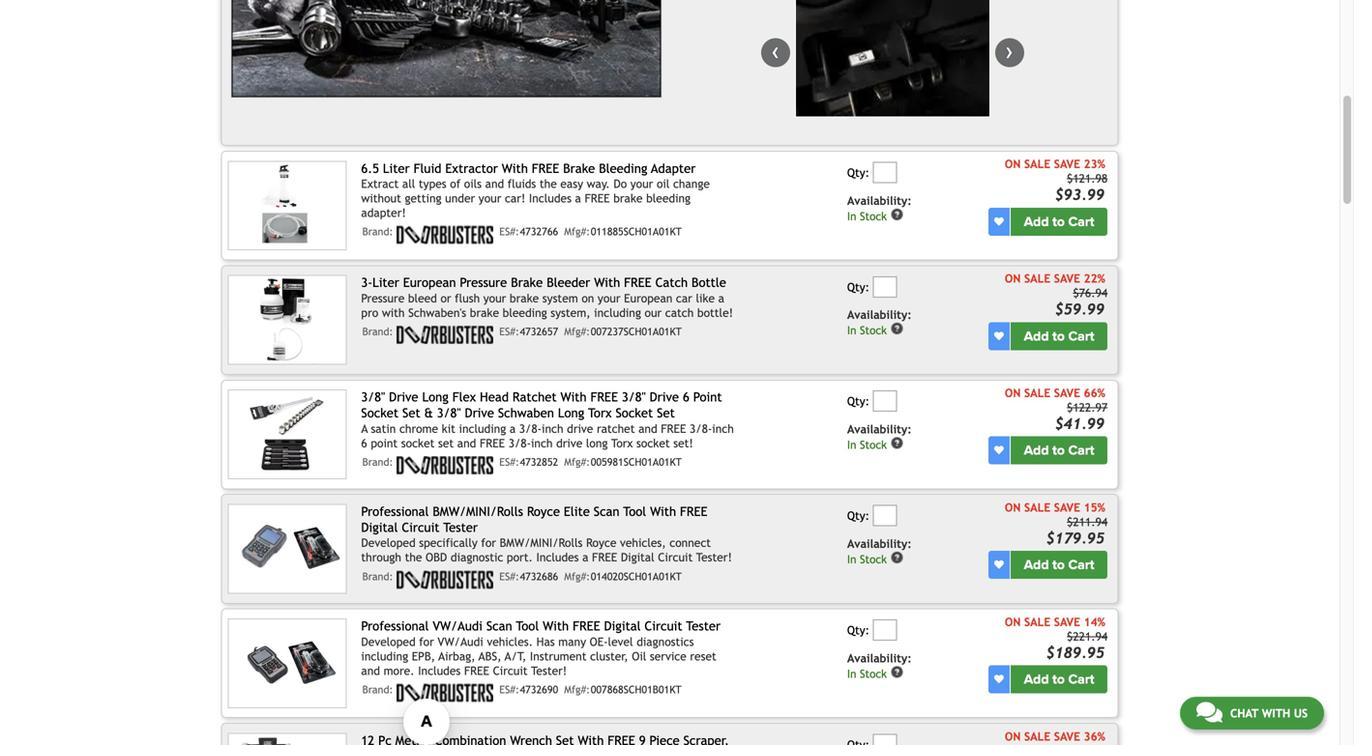 Task type: vqa. For each thing, say whether or not it's contained in the screenshot.
A/T,
yes



Task type: describe. For each thing, give the bounding box(es) containing it.
oil
[[632, 650, 646, 663]]

es#: 4732657 mfg#: 007237sch01a01kt
[[499, 326, 682, 338]]

kit
[[442, 422, 456, 436]]

es#: for $179.95
[[499, 571, 519, 583]]

oil
[[657, 177, 670, 191]]

availability: for $179.95
[[847, 537, 912, 551]]

fluid
[[414, 161, 442, 176]]

2 set from the left
[[657, 406, 675, 421]]

adapter!
[[361, 206, 406, 220]]

free up ratchet
[[591, 390, 618, 405]]

or
[[441, 292, 451, 305]]

add to cart for $189.95
[[1024, 672, 1095, 688]]

availability: in stock for $93.99
[[847, 194, 912, 223]]

&
[[424, 406, 433, 421]]

sale for $179.95
[[1024, 501, 1051, 515]]

add for $189.95
[[1024, 672, 1049, 688]]

6 save from the top
[[1054, 730, 1080, 744]]

your right flush
[[483, 292, 506, 305]]

schwaben's
[[408, 306, 466, 320]]

1 vertical spatial pressure
[[361, 292, 405, 305]]

a inside 3-liter european pressure brake bleeder with free catch bottle pressure bleed or flush your brake system on your european car like a pro with schwaben's brake bleeding system, including our catch bottle!
[[718, 292, 724, 305]]

stock for $189.95
[[860, 668, 887, 681]]

free up connect
[[680, 505, 708, 520]]

es#: for $93.99
[[499, 226, 519, 238]]

fluids
[[508, 177, 536, 191]]

1 horizontal spatial drive
[[465, 406, 494, 421]]

save for $179.95
[[1054, 501, 1080, 515]]

add to cart for $41.99
[[1024, 443, 1095, 459]]

brake inside 6.5 liter fluid extractor with free brake bleeding adapter extract all types of oils and fluids the easy way. do your oil change without getting under your car! includes a free brake bleeding adapter!
[[563, 161, 595, 176]]

digital inside professional vw/audi scan tool with free digital circuit tester developed for vw/audi vehicles. has many oe-level diagnostics including epb, airbag, abs, a/t, instrument cluster, oil service reset and more. includes free circuit tester!
[[604, 619, 641, 634]]

add to cart for $59.99
[[1024, 328, 1095, 345]]

stock for $59.99
[[860, 324, 887, 337]]

flex
[[453, 390, 476, 405]]

1 vertical spatial vw/audi
[[438, 635, 483, 649]]

cart for $93.99
[[1068, 214, 1095, 230]]

005981sch01a01kt
[[591, 456, 682, 469]]

all
[[402, 177, 415, 191]]

on for $93.99
[[1005, 157, 1021, 171]]

a/t,
[[505, 650, 527, 663]]

es#4732868 - 005989sch01a02kt - 12 pc metric combination wrench set with free 9 piece scraper, hook and pick set - this professional grade 8-19mm metric combination wrench set features long handles for extra leverage, plus it comes with a free 9 piece scraper, hook, and pick set. - doorbusters - audi bmw volkswagen mercedes benz mini porsche image
[[228, 734, 347, 746]]

6.5
[[361, 161, 379, 176]]

through
[[361, 551, 401, 565]]

and right set
[[457, 437, 476, 450]]

0 vertical spatial royce
[[527, 505, 560, 520]]

in for $93.99
[[847, 210, 857, 223]]

reset
[[690, 650, 717, 663]]

007868sch01b01kt
[[591, 684, 682, 696]]

doorbusters - corporate logo image for $93.99
[[397, 226, 493, 244]]

3/8" drive long flex head ratchet with free 3/8" drive 6 point socket set & 3/8" drive schwaben long torx socket set a satin chrome kit including a 3/8-inch drive ratchet and free 3/8-inch 6 point socket set and free 3/8-inch drive long torx socket set!
[[361, 390, 734, 450]]

$41.99
[[1055, 416, 1105, 433]]

brand: for $59.99
[[362, 326, 393, 338]]

3/8" drive long flex head ratchet with free 3/8" drive 6 point socket set & 3/8" drive schwaben long torx socket set link
[[361, 390, 722, 421]]

qty: for $179.95
[[847, 509, 870, 523]]

1 vertical spatial long
[[558, 406, 585, 421]]

in for $179.95
[[847, 553, 857, 567]]

qty: for $189.95
[[847, 624, 870, 638]]

sale for $189.95
[[1024, 616, 1051, 629]]

free inside 3-liter european pressure brake bleeder with free catch bottle pressure bleed or flush your brake system on your european car like a pro with schwaben's brake bleeding system, including our catch bottle!
[[624, 275, 652, 290]]

0 vertical spatial torx
[[588, 406, 612, 421]]

inch up 4732852
[[531, 437, 553, 450]]

doorbusters - corporate logo image for $59.99
[[397, 326, 493, 344]]

has
[[537, 635, 555, 649]]

cart for $179.95
[[1068, 557, 1095, 574]]

inch down '3/8" drive long flex head ratchet with free 3/8" drive 6 point socket set & 3/8" drive schwaben long torx socket set' link
[[542, 422, 564, 436]]

types
[[419, 177, 447, 191]]

save for $93.99
[[1054, 157, 1080, 171]]

on for $179.95
[[1005, 501, 1021, 515]]

36%
[[1084, 730, 1106, 744]]

service
[[650, 650, 687, 663]]

011885sch01a01kt
[[591, 226, 682, 238]]

question sign image for $41.99
[[891, 437, 904, 450]]

es#4732657 - 007237sch01a01kt - 3-liter european pressure brake bleeder with free catch bottle - pressure bleed or flush your brake system on your european car like a pro with schwaben's brake bleeding system, including our catch bottle! - doorbusters - audi bmw volkswagen mercedes benz mini porsche image
[[228, 275, 347, 365]]

circuit up diagnostics
[[645, 619, 683, 634]]

$93.99
[[1055, 186, 1105, 204]]

4732852
[[520, 456, 558, 469]]

liter for $59.99
[[373, 275, 399, 290]]

add to wish list image for $179.95
[[994, 561, 1004, 570]]

es#4732852 - 005981sch01a01kt - 3/8" drive long flex head ratchet with free 3/8" drive 6 point socket set & 3/8" drive schwaben long torx socket set - a satin chrome kit including a 3/8-inch drive ratchet and free 3/8-inch 6 point socket set and free 3/8-inch drive long torx socket set! - doorbusters - audi bmw volkswagen mercedes benz mini porsche image
[[228, 390, 347, 480]]

add to cart button for $189.95
[[1011, 666, 1108, 694]]

like
[[696, 292, 715, 305]]

do
[[614, 177, 627, 191]]

on for $189.95
[[1005, 616, 1021, 629]]

level
[[608, 635, 633, 649]]

cart for $59.99
[[1068, 328, 1095, 345]]

1 set from the left
[[402, 406, 420, 421]]

free down abs,
[[464, 664, 489, 678]]

1 horizontal spatial european
[[624, 292, 673, 305]]

doorbusters - corporate logo image for $179.95
[[397, 571, 493, 589]]

es#: for $59.99
[[499, 326, 519, 338]]

question sign image for $93.99
[[891, 208, 904, 221]]

ratchet
[[513, 390, 557, 405]]

on sale save 23% $121.98 $93.99
[[1005, 157, 1108, 204]]

system,
[[551, 306, 591, 320]]

developed inside professional vw/audi scan tool with free digital circuit tester developed for vw/audi vehicles. has many oe-level diagnostics including epb, airbag, abs, a/t, instrument cluster, oil service reset and more. includes free circuit tester!
[[361, 635, 416, 649]]

connect
[[670, 537, 711, 550]]

professional vw/audi scan tool with free digital circuit tester developed for vw/audi vehicles. has many oe-level diagnostics including epb, airbag, abs, a/t, instrument cluster, oil service reset and more. includes free circuit tester!
[[361, 619, 721, 678]]

brand: for $179.95
[[362, 571, 393, 583]]

flush
[[455, 292, 480, 305]]

adapter
[[651, 161, 696, 176]]

free down way.
[[585, 192, 610, 205]]

tester inside professional bmw/mini/rolls royce elite scan tool with free digital circuit tester developed specifically for bmw/mini/rolls royce vehicles, connect through the obd diagnostic port. includes a free digital circuit tester!
[[443, 520, 478, 535]]

bottle
[[692, 275, 726, 290]]

professional for $189.95
[[361, 619, 429, 634]]

doorbusters - corporate logo image for $189.95
[[397, 684, 493, 703]]

free down schwaben
[[480, 437, 505, 450]]

inch down point
[[712, 422, 734, 436]]

$59.99
[[1055, 301, 1105, 318]]

diagnostic
[[451, 551, 503, 565]]

system
[[542, 292, 578, 305]]

on
[[582, 292, 594, 305]]

1 socket from the left
[[401, 437, 435, 450]]

question sign image for $189.95
[[891, 666, 904, 680]]

professional vw/audi scan tool with free digital circuit tester link
[[361, 619, 721, 634]]

4732657
[[520, 326, 558, 338]]

circuit down a/t,
[[493, 664, 528, 678]]

more.
[[384, 664, 415, 678]]

stock for $179.95
[[860, 553, 887, 567]]

0 vertical spatial drive
[[567, 422, 593, 436]]

6 sale from the top
[[1024, 730, 1051, 744]]

availability: for $59.99
[[847, 308, 912, 322]]

oe-
[[590, 635, 608, 649]]

3-liter european pressure brake bleeder with free catch bottle link
[[361, 275, 726, 290]]

circuit up specifically
[[402, 520, 440, 535]]

on sale save 15% $211.94 $179.95
[[1005, 501, 1108, 548]]

1 horizontal spatial 3/8"
[[437, 406, 461, 421]]

2 socket from the left
[[637, 437, 670, 450]]

to for $41.99
[[1053, 443, 1065, 459]]

your left oil
[[630, 177, 653, 191]]

0 horizontal spatial brake
[[470, 306, 499, 320]]

1 vertical spatial brake
[[510, 292, 539, 305]]

mfg#: for $179.95
[[564, 571, 590, 583]]

the inside professional bmw/mini/rolls royce elite scan tool with free digital circuit tester developed specifically for bmw/mini/rolls royce vehicles, connect through the obd diagnostic port. includes a free digital circuit tester!
[[405, 551, 422, 565]]

easy
[[560, 177, 583, 191]]

brand: for $189.95
[[362, 684, 393, 696]]

diagnostics
[[637, 635, 694, 649]]

vehicles.
[[487, 635, 533, 649]]

6.5 liter fluid extractor with free brake bleeding adapter link
[[361, 161, 696, 176]]

free up es#: 4732686 mfg#: 014020sch01a01kt
[[592, 551, 617, 565]]

add for $41.99
[[1024, 443, 1049, 459]]

change
[[673, 177, 710, 191]]

$221.94
[[1067, 630, 1108, 644]]

extractor
[[445, 161, 498, 176]]

with up the on
[[594, 275, 620, 290]]

chat
[[1230, 707, 1259, 721]]

mfg#: for $59.99
[[564, 326, 590, 338]]

add to cart button for $59.99
[[1011, 322, 1108, 350]]

mfg#: for $41.99
[[564, 456, 590, 469]]

with inside 3/8" drive long flex head ratchet with free 3/8" drive 6 point socket set & 3/8" drive schwaben long torx socket set a satin chrome kit including a 3/8-inch drive ratchet and free 3/8-inch 6 point socket set and free 3/8-inch drive long torx socket set!
[[561, 390, 587, 405]]

on for $41.99
[[1005, 387, 1021, 400]]

add to wish list image for $41.99
[[994, 446, 1004, 456]]

cart for $189.95
[[1068, 672, 1095, 688]]

elite
[[564, 505, 590, 520]]

professional bmw/mini/rolls royce elite scan tool with free digital circuit tester developed specifically for bmw/mini/rolls royce vehicles, connect through the obd diagnostic port. includes a free digital circuit tester!
[[361, 505, 732, 565]]

extract
[[361, 177, 399, 191]]

add for $93.99
[[1024, 214, 1049, 230]]

availability: for $93.99
[[847, 194, 912, 207]]

of
[[450, 177, 461, 191]]

brand: for $41.99
[[362, 456, 393, 469]]

add to wish list image for $189.95
[[994, 675, 1004, 685]]

to for $93.99
[[1053, 214, 1065, 230]]

3/8- down schwaben
[[519, 422, 542, 436]]

cluster,
[[590, 650, 628, 663]]

2 horizontal spatial drive
[[650, 390, 679, 405]]

es#4732686 - 014020sch01a01kt - professional bmw/mini/rolls royce elite scan tool with free digital circuit tester - developed specifically for bmw/mini/rolls royce vehicles, connect through the obd diagnostic port. includes a free digital circuit tester! - doorbusters - bmw mini image
[[228, 505, 347, 594]]

circuit down connect
[[658, 551, 693, 565]]

set!
[[674, 437, 693, 450]]

availability: in stock for $189.95
[[847, 652, 912, 681]]

satin
[[371, 422, 396, 436]]

port.
[[507, 551, 533, 565]]

$189.95
[[1046, 645, 1105, 662]]

22%
[[1084, 272, 1106, 286]]

the inside 6.5 liter fluid extractor with free brake bleeding adapter extract all types of oils and fluids the easy way. do your oil change without getting under your car! includes a free brake bleeding adapter!
[[540, 177, 557, 191]]

qty: for $59.99
[[847, 280, 870, 294]]

point
[[371, 437, 398, 450]]

0 vertical spatial digital
[[361, 520, 398, 535]]

stock for $41.99
[[860, 439, 887, 452]]



Task type: locate. For each thing, give the bounding box(es) containing it.
3 es#: from the top
[[499, 456, 519, 469]]

1 cart from the top
[[1068, 214, 1095, 230]]

vehicles,
[[620, 537, 666, 550]]

abs,
[[479, 650, 502, 663]]

$76.94
[[1073, 286, 1108, 300]]

brand: for $93.99
[[362, 226, 393, 238]]

in
[[847, 210, 857, 223], [847, 324, 857, 337], [847, 439, 857, 452], [847, 553, 857, 567], [847, 668, 857, 681]]

0 vertical spatial includes
[[529, 192, 572, 205]]

1 horizontal spatial pressure
[[460, 275, 507, 290]]

es#: 4732766 mfg#: 011885sch01a01kt
[[499, 226, 682, 238]]

availability: for $189.95
[[847, 652, 912, 666]]

1 vertical spatial 6
[[361, 437, 367, 450]]

0 vertical spatial the
[[540, 177, 557, 191]]

1 question sign image from the top
[[891, 208, 904, 221]]

drive up chrome
[[389, 390, 418, 405]]

a
[[575, 192, 581, 205], [718, 292, 724, 305], [510, 422, 516, 436], [582, 551, 589, 565]]

2 developed from the top
[[361, 635, 416, 649]]

1 on from the top
[[1005, 157, 1021, 171]]

save left '36%'
[[1054, 730, 1080, 744]]

to down $59.99
[[1053, 328, 1065, 345]]

5 sale from the top
[[1024, 616, 1051, 629]]

mfg#: right 4732766
[[564, 226, 590, 238]]

scan inside professional vw/audi scan tool with free digital circuit tester developed for vw/audi vehicles. has many oe-level diagnostics including epb, airbag, abs, a/t, instrument cluster, oil service reset and more. includes free circuit tester!
[[486, 619, 512, 634]]

2 add to wish list image from the top
[[994, 446, 1004, 456]]

3 to from the top
[[1053, 443, 1065, 459]]

0 horizontal spatial socket
[[401, 437, 435, 450]]

a inside professional bmw/mini/rolls royce elite scan tool with free digital circuit tester developed specifically for bmw/mini/rolls royce vehicles, connect through the obd diagnostic port. includes a free digital circuit tester!
[[582, 551, 589, 565]]

5 brand: from the top
[[362, 684, 393, 696]]

4 es#: from the top
[[499, 571, 519, 583]]

2 on from the top
[[1005, 272, 1021, 286]]

None text field
[[873, 276, 897, 298], [873, 506, 897, 527], [873, 620, 897, 641], [873, 735, 897, 746], [873, 276, 897, 298], [873, 506, 897, 527], [873, 620, 897, 641], [873, 735, 897, 746]]

0 vertical spatial bmw/mini/rolls
[[433, 505, 523, 520]]

mfg#: for $93.99
[[564, 226, 590, 238]]

professional bmw/mini/rolls royce elite scan tool with free digital circuit tester link
[[361, 505, 708, 535]]

question sign image
[[891, 208, 904, 221], [891, 322, 904, 336], [891, 437, 904, 450], [891, 551, 904, 565], [891, 666, 904, 680]]

on for $59.99
[[1005, 272, 1021, 286]]

0 vertical spatial long
[[422, 390, 449, 405]]

2 horizontal spatial brake
[[614, 192, 643, 205]]

add to cart button for $41.99
[[1011, 437, 1108, 465]]

es#: 4732690 mfg#: 007868sch01b01kt
[[499, 684, 682, 696]]

sale inside on sale save 15% $211.94 $179.95
[[1024, 501, 1051, 515]]

includes down easy
[[529, 192, 572, 205]]

1 vertical spatial add to wish list image
[[994, 446, 1004, 456]]

$122.97
[[1067, 401, 1108, 415]]

qty:
[[847, 166, 870, 179], [847, 280, 870, 294], [847, 395, 870, 408], [847, 509, 870, 523], [847, 624, 870, 638]]

digital up level
[[604, 619, 641, 634]]

1 sale from the top
[[1024, 157, 1051, 171]]

4 in from the top
[[847, 553, 857, 567]]

sale left '36%'
[[1024, 730, 1051, 744]]

23%
[[1084, 157, 1106, 171]]

add to cart down $189.95
[[1024, 672, 1095, 688]]

1 vertical spatial scan
[[486, 619, 512, 634]]

0 horizontal spatial drive
[[389, 390, 418, 405]]

1 add to cart from the top
[[1024, 214, 1095, 230]]

set up chrome
[[402, 406, 420, 421]]

3 add to wish list image from the top
[[994, 675, 1004, 685]]

add to cart for $179.95
[[1024, 557, 1095, 574]]

save for $189.95
[[1054, 616, 1080, 629]]

sale inside on sale save 66% $122.97 $41.99
[[1024, 387, 1051, 400]]

qty: for $93.99
[[847, 166, 870, 179]]

tester!
[[696, 551, 732, 565], [531, 664, 567, 678]]

2 vertical spatial including
[[361, 650, 408, 663]]

3 question sign image from the top
[[891, 437, 904, 450]]

us
[[1294, 707, 1308, 721]]

5 add from the top
[[1024, 672, 1049, 688]]

to down $189.95
[[1053, 672, 1065, 688]]

2 es#: from the top
[[499, 326, 519, 338]]

save inside on sale save 23% $121.98 $93.99
[[1054, 157, 1080, 171]]

1 vertical spatial tool
[[516, 619, 539, 634]]

1 qty: from the top
[[847, 166, 870, 179]]

to for $179.95
[[1053, 557, 1065, 574]]

3 mfg#: from the top
[[564, 456, 590, 469]]

liter up all
[[383, 161, 410, 176]]

1 brand: from the top
[[362, 226, 393, 238]]

1 vertical spatial add to wish list image
[[994, 561, 1004, 570]]

es#: left the 4732657
[[499, 326, 519, 338]]

1 save from the top
[[1054, 157, 1080, 171]]

pressure
[[460, 275, 507, 290], [361, 292, 405, 305]]

add to cart down $93.99
[[1024, 214, 1095, 230]]

digital down vehicles,
[[621, 551, 655, 565]]

1 horizontal spatial tool
[[623, 505, 646, 520]]

to down $41.99
[[1053, 443, 1065, 459]]

4 stock from the top
[[860, 553, 887, 567]]

on left 66%
[[1005, 387, 1021, 400]]

sale
[[1024, 157, 1051, 171], [1024, 272, 1051, 286], [1024, 387, 1051, 400], [1024, 501, 1051, 515], [1024, 616, 1051, 629], [1024, 730, 1051, 744]]

0 vertical spatial tester
[[443, 520, 478, 535]]

3/8" up ratchet
[[622, 390, 646, 405]]

1 add to wish list image from the top
[[994, 217, 1004, 227]]

1 vertical spatial bleeding
[[503, 306, 547, 320]]

tester! inside professional vw/audi scan tool with free digital circuit tester developed for vw/audi vehicles. has many oe-level diagnostics including epb, airbag, abs, a/t, instrument cluster, oil service reset and more. includes free circuit tester!
[[531, 664, 567, 678]]

3 brand: from the top
[[362, 456, 393, 469]]

for inside professional vw/audi scan tool with free digital circuit tester developed for vw/audi vehicles. has many oe-level diagnostics including epb, airbag, abs, a/t, instrument cluster, oil service reset and more. includes free circuit tester!
[[419, 635, 434, 649]]

free up fluids in the left of the page
[[532, 161, 559, 176]]

add for $59.99
[[1024, 328, 1049, 345]]

1 horizontal spatial long
[[558, 406, 585, 421]]

5 to from the top
[[1053, 672, 1065, 688]]

set
[[402, 406, 420, 421], [657, 406, 675, 421]]

2 stock from the top
[[860, 324, 887, 337]]

2 horizontal spatial 3/8"
[[622, 390, 646, 405]]

to down $93.99
[[1053, 214, 1065, 230]]

5 in from the top
[[847, 668, 857, 681]]

3 in from the top
[[847, 439, 857, 452]]

brand:
[[362, 226, 393, 238], [362, 326, 393, 338], [362, 456, 393, 469], [362, 571, 393, 583], [362, 684, 393, 696]]

tool up vehicles,
[[623, 505, 646, 520]]

includes inside 6.5 liter fluid extractor with free brake bleeding adapter extract all types of oils and fluids the easy way. do your oil change without getting under your car! includes a free brake bleeding adapter!
[[529, 192, 572, 205]]

comments image
[[1197, 701, 1223, 725]]

for inside professional bmw/mini/rolls royce elite scan tool with free digital circuit tester developed specifically for bmw/mini/rolls royce vehicles, connect through the obd diagnostic port. includes a free digital circuit tester!
[[481, 537, 496, 550]]

4 brand: from the top
[[362, 571, 393, 583]]

with right 'ratchet'
[[561, 390, 587, 405]]

0 horizontal spatial scan
[[486, 619, 512, 634]]

1 professional from the top
[[361, 505, 429, 520]]

5 on from the top
[[1005, 616, 1021, 629]]

availability:
[[847, 194, 912, 207], [847, 308, 912, 322], [847, 423, 912, 436], [847, 537, 912, 551], [847, 652, 912, 666]]

0 horizontal spatial set
[[402, 406, 420, 421]]

1 horizontal spatial set
[[657, 406, 675, 421]]

mfg#: down long
[[564, 456, 590, 469]]

4 qty: from the top
[[847, 509, 870, 523]]

66%
[[1084, 387, 1106, 400]]

doorbusters - corporate logo image for $41.99
[[397, 456, 493, 475]]

on inside on sale save 22% $76.94 $59.99
[[1005, 272, 1021, 286]]

1 stock from the top
[[860, 210, 887, 223]]

digital
[[361, 520, 398, 535], [621, 551, 655, 565], [604, 619, 641, 634]]

question sign image for $179.95
[[891, 551, 904, 565]]

1 vertical spatial torx
[[611, 437, 633, 450]]

with inside professional vw/audi scan tool with free digital circuit tester developed for vw/audi vehicles. has many oe-level diagnostics including epb, airbag, abs, a/t, instrument cluster, oil service reset and more. includes free circuit tester!
[[543, 619, 569, 634]]

availability: in stock
[[847, 194, 912, 223], [847, 308, 912, 337], [847, 423, 912, 452], [847, 537, 912, 567], [847, 652, 912, 681]]

$121.98
[[1067, 172, 1108, 185]]

es#4732690 - 007868sch01b01kt - professional vw/audi scan tool with free digital circuit tester - developed for vw/audi vehicles. has many oe-level diagnostics including epb, airbag, abs, a/t, instrument cluster, oil service reset and more. includes free circuit tester! - doorbusters - audi volkswagen image
[[228, 619, 347, 709]]

mfg#: right 4732686
[[564, 571, 590, 583]]

add to wish list image for $93.99
[[994, 217, 1004, 227]]

› link
[[995, 38, 1024, 67]]

2 qty: from the top
[[847, 280, 870, 294]]

4 doorbusters - corporate logo image from the top
[[397, 571, 493, 589]]

0 horizontal spatial for
[[419, 635, 434, 649]]

save
[[1054, 157, 1080, 171], [1054, 272, 1080, 286], [1054, 387, 1080, 400], [1054, 501, 1080, 515], [1054, 616, 1080, 629], [1054, 730, 1080, 744]]

with left us
[[1262, 707, 1291, 721]]

oils
[[464, 177, 482, 191]]

sale for $41.99
[[1024, 387, 1051, 400]]

bleeding up the 4732657
[[503, 306, 547, 320]]

airbag,
[[439, 650, 476, 663]]

a down easy
[[575, 192, 581, 205]]

3 add from the top
[[1024, 443, 1049, 459]]

6 left point
[[683, 390, 690, 405]]

4 add from the top
[[1024, 557, 1049, 574]]

free up 'our'
[[624, 275, 652, 290]]

None text field
[[873, 162, 897, 183], [873, 391, 897, 412], [873, 162, 897, 183], [873, 391, 897, 412]]

5 stock from the top
[[860, 668, 887, 681]]

add for $179.95
[[1024, 557, 1049, 574]]

2 doorbusters - corporate logo image from the top
[[397, 326, 493, 344]]

head
[[480, 390, 509, 405]]

3 doorbusters - corporate logo image from the top
[[397, 456, 493, 475]]

bmw/mini/rolls up specifically
[[433, 505, 523, 520]]

sale inside on sale save 22% $76.94 $59.99
[[1024, 272, 1051, 286]]

liter inside 6.5 liter fluid extractor with free brake bleeding adapter extract all types of oils and fluids the easy way. do your oil change without getting under your car! includes a free brake bleeding adapter!
[[383, 161, 410, 176]]

inch
[[542, 422, 564, 436], [712, 422, 734, 436], [531, 437, 553, 450]]

with right pro
[[382, 306, 405, 320]]

0 horizontal spatial socket
[[361, 406, 399, 421]]

1 socket from the left
[[361, 406, 399, 421]]

the left obd
[[405, 551, 422, 565]]

developed up through
[[361, 537, 416, 550]]

stock for $93.99
[[860, 210, 887, 223]]

on sale save 22% $76.94 $59.99
[[1005, 272, 1108, 318]]

sale up $189.95
[[1024, 616, 1051, 629]]

the left easy
[[540, 177, 557, 191]]

and inside professional vw/audi scan tool with free digital circuit tester developed for vw/audi vehicles. has many oe-level diagnostics including epb, airbag, abs, a/t, instrument cluster, oil service reset and more. includes free circuit tester!
[[361, 664, 380, 678]]

on
[[1005, 157, 1021, 171], [1005, 272, 1021, 286], [1005, 387, 1021, 400], [1005, 501, 1021, 515], [1005, 616, 1021, 629], [1005, 730, 1021, 744]]

sale inside on sale save 23% $121.98 $93.99
[[1024, 157, 1051, 171]]

15%
[[1084, 501, 1106, 515]]

includes
[[529, 192, 572, 205], [536, 551, 579, 565], [418, 664, 461, 678]]

1 horizontal spatial brake
[[563, 161, 595, 176]]

0 horizontal spatial including
[[361, 650, 408, 663]]

tester inside professional vw/audi scan tool with free digital circuit tester developed for vw/audi vehicles. has many oe-level diagnostics including epb, airbag, abs, a/t, instrument cluster, oil service reset and more. includes free circuit tester!
[[686, 619, 721, 634]]

on sale save 66% $122.97 $41.99
[[1005, 387, 1108, 433]]

1 add from the top
[[1024, 214, 1049, 230]]

0 horizontal spatial 6
[[361, 437, 367, 450]]

6 on from the top
[[1005, 730, 1021, 744]]

1 vertical spatial professional
[[361, 619, 429, 634]]

mfg#: for $189.95
[[564, 684, 590, 696]]

2 vertical spatial add to wish list image
[[994, 675, 1004, 685]]

1 add to cart button from the top
[[1011, 208, 1108, 236]]

on left 15%
[[1005, 501, 1021, 515]]

1 horizontal spatial socket
[[637, 437, 670, 450]]

1 horizontal spatial the
[[540, 177, 557, 191]]

3/8"
[[361, 390, 385, 405], [622, 390, 646, 405], [437, 406, 461, 421]]

4 to from the top
[[1053, 557, 1065, 574]]

brake inside 3-liter european pressure brake bleeder with free catch bottle pressure bleed or flush your brake system on your european car like a pro with schwaben's brake bleeding system, including our catch bottle!
[[511, 275, 543, 290]]

including inside 3/8" drive long flex head ratchet with free 3/8" drive 6 point socket set & 3/8" drive schwaben long torx socket set a satin chrome kit including a 3/8-inch drive ratchet and free 3/8-inch 6 point socket set and free 3/8-inch drive long torx socket set!
[[459, 422, 506, 436]]

0 vertical spatial add to wish list image
[[994, 332, 1004, 341]]

1 mfg#: from the top
[[564, 226, 590, 238]]

tester! inside professional bmw/mini/rolls royce elite scan tool with free digital circuit tester developed specifically for bmw/mini/rolls royce vehicles, connect through the obd diagnostic port. includes a free digital circuit tester!
[[696, 551, 732, 565]]

on inside on sale save 15% $211.94 $179.95
[[1005, 501, 1021, 515]]

add to wish list image for $59.99
[[994, 332, 1004, 341]]

es#: for $41.99
[[499, 456, 519, 469]]

cart
[[1068, 214, 1095, 230], [1068, 328, 1095, 345], [1068, 443, 1095, 459], [1068, 557, 1095, 574], [1068, 672, 1095, 688]]

1 vertical spatial developed
[[361, 635, 416, 649]]

add to cart
[[1024, 214, 1095, 230], [1024, 328, 1095, 345], [1024, 443, 1095, 459], [1024, 557, 1095, 574], [1024, 672, 1095, 688]]

car!
[[505, 192, 526, 205]]

4732690
[[520, 684, 558, 696]]

1 vertical spatial brake
[[511, 275, 543, 290]]

1 horizontal spatial tester!
[[696, 551, 732, 565]]

availability: in stock for $41.99
[[847, 423, 912, 452]]

0 horizontal spatial european
[[403, 275, 456, 290]]

with up fluids in the left of the page
[[502, 161, 528, 176]]

0 vertical spatial including
[[594, 306, 641, 320]]

european up bleed on the top of the page
[[403, 275, 456, 290]]

developed
[[361, 537, 416, 550], [361, 635, 416, 649]]

professional for $179.95
[[361, 505, 429, 520]]

5 cart from the top
[[1068, 672, 1095, 688]]

free up oe-
[[573, 619, 600, 634]]

0 vertical spatial brake
[[614, 192, 643, 205]]

save inside on sale save 15% $211.94 $179.95
[[1054, 501, 1080, 515]]

includes down epb,
[[418, 664, 461, 678]]

liter
[[383, 161, 410, 176], [373, 275, 399, 290]]

add to cart button for $179.95
[[1011, 551, 1108, 580]]

sale inside on sale save 14% $221.94 $189.95
[[1024, 616, 1051, 629]]

1 vertical spatial bmw/mini/rolls
[[500, 537, 583, 550]]

cart down $59.99
[[1068, 328, 1095, 345]]

1 horizontal spatial brake
[[510, 292, 539, 305]]

epb,
[[412, 650, 435, 663]]

liter inside 3-liter european pressure brake bleeder with free catch bottle pressure bleed or flush your brake system on your european car like a pro with schwaben's brake bleeding system, including our catch bottle!
[[373, 275, 399, 290]]

tester up specifically
[[443, 520, 478, 535]]

free
[[532, 161, 559, 176], [585, 192, 610, 205], [624, 275, 652, 290], [591, 390, 618, 405], [661, 422, 686, 436], [480, 437, 505, 450], [680, 505, 708, 520], [592, 551, 617, 565], [573, 619, 600, 634], [464, 664, 489, 678]]

save for $41.99
[[1054, 387, 1080, 400]]

obd
[[426, 551, 447, 565]]

3 sale from the top
[[1024, 387, 1051, 400]]

add to cart button down $179.95
[[1011, 551, 1108, 580]]

sale for $93.99
[[1024, 157, 1051, 171]]

0 vertical spatial european
[[403, 275, 456, 290]]

torx down ratchet
[[611, 437, 633, 450]]

1 horizontal spatial including
[[459, 422, 506, 436]]

1 es#: from the top
[[499, 226, 519, 238]]

in for $189.95
[[847, 668, 857, 681]]

3 add to cart from the top
[[1024, 443, 1095, 459]]

›
[[1006, 38, 1014, 64]]

1 vertical spatial digital
[[621, 551, 655, 565]]

2 vertical spatial digital
[[604, 619, 641, 634]]

es#:
[[499, 226, 519, 238], [499, 326, 519, 338], [499, 456, 519, 469], [499, 571, 519, 583], [499, 684, 519, 696]]

3-liter european pressure brake bleeder with free catch bottle pressure bleed or flush your brake system on your european car like a pro with schwaben's brake bleeding system, including our catch bottle!
[[361, 275, 733, 320]]

4732766
[[520, 226, 558, 238]]

‹ link
[[761, 38, 790, 67]]

ratchet
[[597, 422, 635, 436]]

and right ratchet
[[639, 422, 657, 436]]

save inside on sale save 22% $76.94 $59.99
[[1054, 272, 1080, 286]]

a up es#: 4732686 mfg#: 014020sch01a01kt
[[582, 551, 589, 565]]

3/8- up 4732852
[[509, 437, 531, 450]]

save inside on sale save 14% $221.94 $189.95
[[1054, 616, 1080, 629]]

brake
[[563, 161, 595, 176], [511, 275, 543, 290]]

‹
[[772, 38, 779, 64]]

torx up ratchet
[[588, 406, 612, 421]]

3 cart from the top
[[1068, 443, 1095, 459]]

4 save from the top
[[1054, 501, 1080, 515]]

availability: for $41.99
[[847, 423, 912, 436]]

tool up vehicles.
[[516, 619, 539, 634]]

doorbusters - corporate logo image down schwaben's
[[397, 326, 493, 344]]

our
[[645, 306, 662, 320]]

3 save from the top
[[1054, 387, 1080, 400]]

free up set!
[[661, 422, 686, 436]]

es#4732766 - 011885sch01a01kt - 6.5 liter fluid extractor with free brake bleeding adapter - extract all types of oils and fluids the easy way. do your oil change without getting under your car! includes a free brake bleeding adapter! - doorbusters - audi bmw volkswagen mercedes benz mini porsche image
[[228, 161, 347, 251]]

4 cart from the top
[[1068, 557, 1095, 574]]

save inside on sale save 66% $122.97 $41.99
[[1054, 387, 1080, 400]]

set
[[438, 437, 454, 450]]

4 availability: in stock from the top
[[847, 537, 912, 567]]

brand: down point
[[362, 456, 393, 469]]

drive up long
[[567, 422, 593, 436]]

a inside 6.5 liter fluid extractor with free brake bleeding adapter extract all types of oils and fluids the easy way. do your oil change without getting under your car! includes a free brake bleeding adapter!
[[575, 192, 581, 205]]

question sign image for $59.99
[[891, 322, 904, 336]]

1 to from the top
[[1053, 214, 1065, 230]]

add to wish list image
[[994, 332, 1004, 341], [994, 561, 1004, 570], [994, 675, 1004, 685]]

catch
[[655, 275, 688, 290]]

0 vertical spatial brake
[[563, 161, 595, 176]]

2 add to cart button from the top
[[1011, 322, 1108, 350]]

and right the oils
[[485, 177, 504, 191]]

bottle!
[[697, 306, 733, 320]]

cart for $41.99
[[1068, 443, 1095, 459]]

2 cart from the top
[[1068, 328, 1095, 345]]

5 doorbusters - corporate logo image from the top
[[397, 684, 493, 703]]

3 availability: from the top
[[847, 423, 912, 436]]

instrument
[[530, 650, 587, 663]]

bleeder
[[547, 275, 590, 290]]

add to wish list image
[[994, 217, 1004, 227], [994, 446, 1004, 456]]

3 availability: in stock from the top
[[847, 423, 912, 452]]

3/8-
[[519, 422, 542, 436], [690, 422, 712, 436], [509, 437, 531, 450]]

drive down "head"
[[465, 406, 494, 421]]

doorbusters - corporate logo image
[[397, 226, 493, 244], [397, 326, 493, 344], [397, 456, 493, 475], [397, 571, 493, 589], [397, 684, 493, 703]]

2 mfg#: from the top
[[564, 326, 590, 338]]

6 down a
[[361, 437, 367, 450]]

your down the oils
[[479, 192, 501, 205]]

0 horizontal spatial tester
[[443, 520, 478, 535]]

2 professional from the top
[[361, 619, 429, 634]]

save up $121.98
[[1054, 157, 1080, 171]]

1 vertical spatial for
[[419, 635, 434, 649]]

to down $179.95
[[1053, 557, 1065, 574]]

with
[[502, 161, 528, 176], [594, 275, 620, 290], [382, 306, 405, 320], [561, 390, 587, 405], [650, 505, 676, 520], [543, 619, 569, 634], [1262, 707, 1291, 721]]

0 horizontal spatial tester!
[[531, 664, 567, 678]]

0 vertical spatial bleeding
[[646, 192, 691, 205]]

2 vertical spatial brake
[[470, 306, 499, 320]]

brand: down more.
[[362, 684, 393, 696]]

add to cart button
[[1011, 208, 1108, 236], [1011, 322, 1108, 350], [1011, 437, 1108, 465], [1011, 551, 1108, 580], [1011, 666, 1108, 694]]

pro
[[361, 306, 378, 320]]

0 vertical spatial tool
[[623, 505, 646, 520]]

0 vertical spatial vw/audi
[[433, 619, 483, 634]]

2 add to wish list image from the top
[[994, 561, 1004, 570]]

1 vertical spatial drive
[[556, 437, 583, 450]]

tester! down instrument
[[531, 664, 567, 678]]

royce up es#: 4732686 mfg#: 014020sch01a01kt
[[586, 537, 617, 550]]

0 horizontal spatial the
[[405, 551, 422, 565]]

1 vertical spatial tester!
[[531, 664, 567, 678]]

3 on from the top
[[1005, 387, 1021, 400]]

with up 'has'
[[543, 619, 569, 634]]

2 availability: in stock from the top
[[847, 308, 912, 337]]

es#: for $189.95
[[499, 684, 519, 696]]

on inside on sale save 23% $121.98 $93.99
[[1005, 157, 1021, 171]]

set up set!
[[657, 406, 675, 421]]

0 vertical spatial developed
[[361, 537, 416, 550]]

and inside 6.5 liter fluid extractor with free brake bleeding adapter extract all types of oils and fluids the easy way. do your oil change without getting under your car! includes a free brake bleeding adapter!
[[485, 177, 504, 191]]

save for $59.99
[[1054, 272, 1080, 286]]

4 on from the top
[[1005, 501, 1021, 515]]

4 question sign image from the top
[[891, 551, 904, 565]]

0 vertical spatial 6
[[683, 390, 690, 405]]

add down on sale save 22% $76.94 $59.99
[[1024, 328, 1049, 345]]

bleed
[[408, 292, 437, 305]]

4 add to cart button from the top
[[1011, 551, 1108, 580]]

in for $41.99
[[847, 439, 857, 452]]

developed up more.
[[361, 635, 416, 649]]

a inside 3/8" drive long flex head ratchet with free 3/8" drive 6 point socket set & 3/8" drive schwaben long torx socket set a satin chrome kit including a 3/8-inch drive ratchet and free 3/8-inch 6 point socket set and free 3/8-inch drive long torx socket set!
[[510, 422, 516, 436]]

sale for $59.99
[[1024, 272, 1051, 286]]

including inside professional vw/audi scan tool with free digital circuit tester developed for vw/audi vehicles. has many oe-level diagnostics including epb, airbag, abs, a/t, instrument cluster, oil service reset and more. includes free circuit tester!
[[361, 650, 408, 663]]

0 vertical spatial add to wish list image
[[994, 217, 1004, 227]]

brake up easy
[[563, 161, 595, 176]]

0 horizontal spatial pressure
[[361, 292, 405, 305]]

1 vertical spatial liter
[[373, 275, 399, 290]]

2 add to cart from the top
[[1024, 328, 1095, 345]]

includes inside professional bmw/mini/rolls royce elite scan tool with free digital circuit tester developed specifically for bmw/mini/rolls royce vehicles, connect through the obd diagnostic port. includes a free digital circuit tester!
[[536, 551, 579, 565]]

tool inside professional vw/audi scan tool with free digital circuit tester developed for vw/audi vehicles. has many oe-level diagnostics including epb, airbag, abs, a/t, instrument cluster, oil service reset and more. includes free circuit tester!
[[516, 619, 539, 634]]

scan inside professional bmw/mini/rolls royce elite scan tool with free digital circuit tester developed specifically for bmw/mini/rolls royce vehicles, connect through the obd diagnostic port. includes a free digital circuit tester!
[[594, 505, 620, 520]]

1 vertical spatial royce
[[586, 537, 617, 550]]

professional inside professional bmw/mini/rolls royce elite scan tool with free digital circuit tester developed specifically for bmw/mini/rolls royce vehicles, connect through the obd diagnostic port. includes a free digital circuit tester!
[[361, 505, 429, 520]]

add down on sale save 66% $122.97 $41.99 on the right of the page
[[1024, 443, 1049, 459]]

on sale save 36%
[[1005, 730, 1106, 744]]

liter for $93.99
[[383, 161, 410, 176]]

5 es#: from the top
[[499, 684, 519, 696]]

1 horizontal spatial 6
[[683, 390, 690, 405]]

1 vertical spatial tester
[[686, 619, 721, 634]]

drive left long
[[556, 437, 583, 450]]

1 in from the top
[[847, 210, 857, 223]]

drive left point
[[650, 390, 679, 405]]

5 availability: in stock from the top
[[847, 652, 912, 681]]

5 add to cart button from the top
[[1011, 666, 1108, 694]]

2 in from the top
[[847, 324, 857, 337]]

1 horizontal spatial socket
[[616, 406, 653, 421]]

including down "head"
[[459, 422, 506, 436]]

2 horizontal spatial including
[[594, 306, 641, 320]]

es#: left 4732766
[[499, 226, 519, 238]]

0 horizontal spatial brake
[[511, 275, 543, 290]]

brand: down adapter!
[[362, 226, 393, 238]]

3/8" up kit at the left bottom of the page
[[437, 406, 461, 421]]

bleeding
[[599, 161, 648, 176]]

1 horizontal spatial for
[[481, 537, 496, 550]]

0 horizontal spatial long
[[422, 390, 449, 405]]

brake inside 6.5 liter fluid extractor with free brake bleeding adapter extract all types of oils and fluids the easy way. do your oil change without getting under your car! includes a free brake bleeding adapter!
[[614, 192, 643, 205]]

drive
[[567, 422, 593, 436], [556, 437, 583, 450]]

way.
[[587, 177, 610, 191]]

0 vertical spatial scan
[[594, 505, 620, 520]]

in for $59.99
[[847, 324, 857, 337]]

2 add from the top
[[1024, 328, 1049, 345]]

long
[[586, 437, 608, 450]]

0 vertical spatial professional
[[361, 505, 429, 520]]

1 vertical spatial includes
[[536, 551, 579, 565]]

3 stock from the top
[[860, 439, 887, 452]]

cart down $189.95
[[1068, 672, 1095, 688]]

socket
[[361, 406, 399, 421], [616, 406, 653, 421]]

including inside 3-liter european pressure brake bleeder with free catch bottle pressure bleed or flush your brake system on your european car like a pro with schwaben's brake bleeding system, including our catch bottle!
[[594, 306, 641, 320]]

chrome
[[399, 422, 438, 436]]

5 qty: from the top
[[847, 624, 870, 638]]

many
[[558, 635, 586, 649]]

availability: in stock for $179.95
[[847, 537, 912, 567]]

014020sch01a01kt
[[591, 571, 682, 583]]

5 mfg#: from the top
[[564, 684, 590, 696]]

socket up 005981sch01a01kt
[[637, 437, 670, 450]]

0 horizontal spatial bleeding
[[503, 306, 547, 320]]

your right the on
[[598, 292, 621, 305]]

tester up reset
[[686, 619, 721, 634]]

point
[[693, 390, 722, 405]]

professional inside professional vw/audi scan tool with free digital circuit tester developed for vw/audi vehicles. has many oe-level diagnostics including epb, airbag, abs, a/t, instrument cluster, oil service reset and more. includes free circuit tester!
[[361, 619, 429, 634]]

007237sch01a01kt
[[591, 326, 682, 338]]

$179.95
[[1046, 530, 1105, 548]]

save up $211.94
[[1054, 501, 1080, 515]]

qty: for $41.99
[[847, 395, 870, 408]]

includes inside professional vw/audi scan tool with free digital circuit tester developed for vw/audi vehicles. has many oe-level diagnostics including epb, airbag, abs, a/t, instrument cluster, oil service reset and more. includes free circuit tester!
[[418, 664, 461, 678]]

digital up through
[[361, 520, 398, 535]]

4 add to cart from the top
[[1024, 557, 1095, 574]]

1 doorbusters - corporate logo image from the top
[[397, 226, 493, 244]]

$211.94
[[1067, 516, 1108, 529]]

with inside 6.5 liter fluid extractor with free brake bleeding adapter extract all types of oils and fluids the easy way. do your oil change without getting under your car! includes a free brake bleeding adapter!
[[502, 161, 528, 176]]

with inside professional bmw/mini/rolls royce elite scan tool with free digital circuit tester developed specifically for bmw/mini/rolls royce vehicles, connect through the obd diagnostic port. includes a free digital circuit tester!
[[650, 505, 676, 520]]

0 vertical spatial tester!
[[696, 551, 732, 565]]

to for $189.95
[[1053, 672, 1065, 688]]

2 vertical spatial includes
[[418, 664, 461, 678]]

includes up 4732686
[[536, 551, 579, 565]]

brake down flush
[[470, 306, 499, 320]]

on inside on sale save 14% $221.94 $189.95
[[1005, 616, 1021, 629]]

tool inside professional bmw/mini/rolls royce elite scan tool with free digital circuit tester developed specifically for bmw/mini/rolls royce vehicles, connect through the obd diagnostic port. includes a free digital circuit tester!
[[623, 505, 646, 520]]

1 horizontal spatial bleeding
[[646, 192, 691, 205]]

availability: in stock for $59.99
[[847, 308, 912, 337]]

4 mfg#: from the top
[[564, 571, 590, 583]]

add to cart button for $93.99
[[1011, 208, 1108, 236]]

3 add to cart button from the top
[[1011, 437, 1108, 465]]

bleeding inside 6.5 liter fluid extractor with free brake bleeding adapter extract all types of oils and fluids the easy way. do your oil change without getting under your car! includes a free brake bleeding adapter!
[[646, 192, 691, 205]]

getting
[[405, 192, 442, 205]]

including up 007237sch01a01kt
[[594, 306, 641, 320]]

on inside on sale save 66% $122.97 $41.99
[[1005, 387, 1021, 400]]

add to cart button down $41.99
[[1011, 437, 1108, 465]]

socket down chrome
[[401, 437, 435, 450]]

add to cart for $93.99
[[1024, 214, 1095, 230]]

developed inside professional bmw/mini/rolls royce elite scan tool with free digital circuit tester developed specifically for bmw/mini/rolls royce vehicles, connect through the obd diagnostic port. includes a free digital circuit tester!
[[361, 537, 416, 550]]

bleeding inside 3-liter european pressure brake bleeder with free catch bottle pressure bleed or flush your brake system on your european car like a pro with schwaben's brake bleeding system, including our catch bottle!
[[503, 306, 547, 320]]

european up 'our'
[[624, 292, 673, 305]]

1 developed from the top
[[361, 537, 416, 550]]

3/8- up set!
[[690, 422, 712, 436]]

socket up satin
[[361, 406, 399, 421]]

5 availability: from the top
[[847, 652, 912, 666]]

save up $122.97
[[1054, 387, 1080, 400]]

to for $59.99
[[1053, 328, 1065, 345]]

add down on sale save 14% $221.94 $189.95
[[1024, 672, 1049, 688]]

chat with us
[[1230, 707, 1308, 721]]

specifically
[[419, 537, 478, 550]]

1 vertical spatial the
[[405, 551, 422, 565]]

1 add to wish list image from the top
[[994, 332, 1004, 341]]

5 question sign image from the top
[[891, 666, 904, 680]]

2 socket from the left
[[616, 406, 653, 421]]

2 sale from the top
[[1024, 272, 1051, 286]]

royce
[[527, 505, 560, 520], [586, 537, 617, 550]]

cart down $41.99
[[1068, 443, 1095, 459]]

1 availability: in stock from the top
[[847, 194, 912, 223]]

1 vertical spatial european
[[624, 292, 673, 305]]

0 horizontal spatial royce
[[527, 505, 560, 520]]

0 vertical spatial liter
[[383, 161, 410, 176]]

1 horizontal spatial royce
[[586, 537, 617, 550]]

0 horizontal spatial 3/8"
[[361, 390, 385, 405]]

pressure up pro
[[361, 292, 405, 305]]

2 save from the top
[[1054, 272, 1080, 286]]

1 horizontal spatial scan
[[594, 505, 620, 520]]

under
[[445, 192, 475, 205]]

mfg#: down system,
[[564, 326, 590, 338]]

5 add to cart from the top
[[1024, 672, 1095, 688]]

professional up through
[[361, 505, 429, 520]]

0 horizontal spatial tool
[[516, 619, 539, 634]]

0 vertical spatial for
[[481, 537, 496, 550]]

bleeding down oil
[[646, 192, 691, 205]]

1 vertical spatial including
[[459, 422, 506, 436]]

3 qty: from the top
[[847, 395, 870, 408]]

cart down $179.95
[[1068, 557, 1095, 574]]

0 vertical spatial pressure
[[460, 275, 507, 290]]

torx
[[588, 406, 612, 421], [611, 437, 633, 450]]

es#: 4732686 mfg#: 014020sch01a01kt
[[499, 571, 682, 583]]

without
[[361, 192, 401, 205]]



